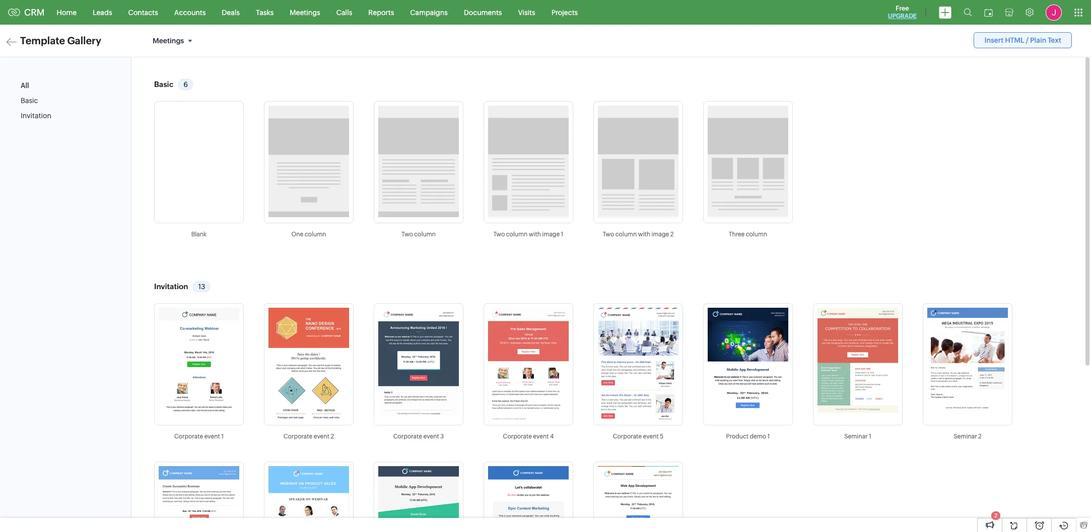Task type: describe. For each thing, give the bounding box(es) containing it.
corporate event 1
[[174, 434, 224, 441]]

calls
[[336, 8, 352, 16]]

corporate for corporate event 1
[[174, 434, 203, 441]]

home link
[[49, 0, 85, 24]]

profile image
[[1046, 4, 1062, 20]]

free
[[896, 5, 909, 12]]

template
[[20, 35, 65, 46]]

seminar for seminar 1
[[844, 434, 868, 441]]

html
[[1005, 36, 1024, 44]]

all
[[21, 82, 29, 90]]

corporate event 2
[[284, 434, 334, 441]]

insert html / plain text
[[985, 36, 1061, 44]]

leads link
[[85, 0, 120, 24]]

13
[[198, 283, 205, 291]]

column for two column
[[414, 231, 436, 238]]

column for three column
[[746, 231, 767, 238]]

image for 1
[[542, 231, 560, 238]]

event for 1
[[204, 434, 220, 441]]

free upgrade
[[888, 5, 917, 20]]

corporate for corporate event 5
[[613, 434, 642, 441]]

two for two column
[[402, 231, 413, 238]]

1 horizontal spatial invitation
[[154, 283, 188, 291]]

0 vertical spatial invitation
[[21, 112, 51, 120]]

plain
[[1030, 36, 1046, 44]]

Meetings field
[[149, 32, 200, 49]]

tasks link
[[248, 0, 282, 24]]

not loaded image for corporate event 4
[[488, 308, 569, 420]]

column for two column with image 2
[[615, 231, 637, 238]]

two column with image 2
[[603, 231, 674, 238]]

documents link
[[456, 0, 510, 24]]

corporate for corporate event 2
[[284, 434, 312, 441]]

/
[[1026, 36, 1029, 44]]

search image
[[964, 8, 972, 17]]

search element
[[958, 0, 978, 25]]

three
[[729, 231, 745, 238]]

not loaded image for two column
[[378, 106, 459, 218]]

one column
[[291, 231, 326, 238]]

three column
[[729, 231, 767, 238]]

leads
[[93, 8, 112, 16]]

insert html / plain text link
[[974, 32, 1072, 48]]

corporate for corporate event 4
[[503, 434, 532, 441]]

image for 2
[[652, 231, 669, 238]]

deals
[[222, 8, 240, 16]]

product
[[726, 434, 749, 441]]

with for 1
[[529, 231, 541, 238]]

one
[[291, 231, 303, 238]]

deals link
[[214, 0, 248, 24]]

visits link
[[510, 0, 543, 24]]

event for 4
[[533, 434, 549, 441]]

blank
[[191, 231, 207, 238]]

not loaded image for seminar 2
[[927, 308, 1008, 420]]

gallery
[[67, 35, 101, 46]]

corporate event 3
[[393, 434, 444, 441]]

home
[[57, 8, 77, 16]]

1 horizontal spatial basic
[[154, 80, 173, 89]]

create menu image
[[939, 6, 952, 18]]

campaigns
[[410, 8, 448, 16]]

visits
[[518, 8, 535, 16]]



Task type: vqa. For each thing, say whether or not it's contained in the screenshot.
Seminar 2's Seminar
yes



Task type: locate. For each thing, give the bounding box(es) containing it.
1 horizontal spatial image
[[652, 231, 669, 238]]

invitation down all
[[21, 112, 51, 120]]

meetings inside field
[[153, 37, 184, 45]]

crm
[[24, 7, 45, 18]]

1 horizontal spatial meetings
[[290, 8, 320, 16]]

upgrade
[[888, 13, 917, 20]]

1 seminar from the left
[[844, 434, 868, 441]]

accounts
[[174, 8, 206, 16]]

0 horizontal spatial invitation
[[21, 112, 51, 120]]

basic left 6
[[154, 80, 173, 89]]

column
[[305, 231, 326, 238], [414, 231, 436, 238], [506, 231, 528, 238], [615, 231, 637, 238], [746, 231, 767, 238]]

1 horizontal spatial two
[[493, 231, 505, 238]]

5 event from the left
[[643, 434, 659, 441]]

1 vertical spatial basic
[[21, 97, 38, 105]]

crm link
[[8, 7, 45, 18]]

not loaded image
[[268, 106, 349, 218], [378, 106, 459, 218], [488, 106, 569, 218], [598, 106, 679, 218], [708, 106, 788, 218], [159, 308, 239, 420], [268, 308, 349, 420], [378, 308, 459, 420], [488, 308, 569, 420], [598, 308, 679, 420], [708, 308, 788, 420], [818, 308, 898, 420], [927, 308, 1008, 420], [159, 467, 239, 533], [268, 467, 349, 533], [378, 467, 459, 533], [488, 467, 569, 533], [598, 467, 679, 533]]

event for 5
[[643, 434, 659, 441]]

0 vertical spatial basic
[[154, 80, 173, 89]]

0 horizontal spatial basic
[[21, 97, 38, 105]]

6
[[183, 81, 188, 89]]

not loaded image for corporate event 5
[[598, 308, 679, 420]]

contacts
[[128, 8, 158, 16]]

1 vertical spatial meetings
[[153, 37, 184, 45]]

1 with from the left
[[529, 231, 541, 238]]

basic
[[154, 80, 173, 89], [21, 97, 38, 105]]

image
[[542, 231, 560, 238], [652, 231, 669, 238]]

create menu element
[[933, 0, 958, 24]]

5 corporate from the left
[[613, 434, 642, 441]]

tasks
[[256, 8, 274, 16]]

meetings down accounts
[[153, 37, 184, 45]]

5 column from the left
[[746, 231, 767, 238]]

event for 3
[[423, 434, 439, 441]]

2 with from the left
[[638, 231, 650, 238]]

1 event from the left
[[204, 434, 220, 441]]

template gallery
[[20, 35, 101, 46]]

1 two from the left
[[402, 231, 413, 238]]

2 corporate from the left
[[284, 434, 312, 441]]

0 horizontal spatial with
[[529, 231, 541, 238]]

1 image from the left
[[542, 231, 560, 238]]

1 horizontal spatial seminar
[[954, 434, 977, 441]]

calendar image
[[984, 8, 993, 16]]

2 column from the left
[[414, 231, 436, 238]]

seminar 1
[[844, 434, 871, 441]]

3 corporate from the left
[[393, 434, 422, 441]]

projects link
[[543, 0, 586, 24]]

profile element
[[1040, 0, 1068, 24]]

with
[[529, 231, 541, 238], [638, 231, 650, 238]]

2 two from the left
[[493, 231, 505, 238]]

2
[[670, 231, 674, 238], [331, 434, 334, 441], [978, 434, 982, 441], [994, 513, 997, 519]]

two for two column with image 2
[[603, 231, 614, 238]]

not loaded image for corporate event 1
[[159, 308, 239, 420]]

event for 2
[[314, 434, 329, 441]]

seminar for seminar 2
[[954, 434, 977, 441]]

corporate event 5
[[613, 434, 664, 441]]

column for one column
[[305, 231, 326, 238]]

not loaded image for two column with image 1
[[488, 106, 569, 218]]

1
[[561, 231, 563, 238], [221, 434, 224, 441], [767, 434, 770, 441], [869, 434, 871, 441]]

contacts link
[[120, 0, 166, 24]]

4 event from the left
[[533, 434, 549, 441]]

meetings left calls link
[[290, 8, 320, 16]]

two column
[[402, 231, 436, 238]]

basic down all
[[21, 97, 38, 105]]

4
[[550, 434, 554, 441]]

not loaded image for three column
[[708, 106, 788, 218]]

corporate event 4
[[503, 434, 554, 441]]

meetings
[[290, 8, 320, 16], [153, 37, 184, 45]]

demo
[[750, 434, 766, 441]]

not loaded image for seminar 1
[[818, 308, 898, 420]]

corporate for corporate event 3
[[393, 434, 422, 441]]

invitation
[[21, 112, 51, 120], [154, 283, 188, 291]]

seminar 2
[[954, 434, 982, 441]]

meetings link
[[282, 0, 328, 24]]

1 horizontal spatial with
[[638, 231, 650, 238]]

3
[[440, 434, 444, 441]]

with for 2
[[638, 231, 650, 238]]

two for two column with image 1
[[493, 231, 505, 238]]

not loaded image for corporate event 3
[[378, 308, 459, 420]]

event
[[204, 434, 220, 441], [314, 434, 329, 441], [423, 434, 439, 441], [533, 434, 549, 441], [643, 434, 659, 441]]

0 horizontal spatial image
[[542, 231, 560, 238]]

meetings for "meetings" field
[[153, 37, 184, 45]]

0 vertical spatial meetings
[[290, 8, 320, 16]]

reports
[[368, 8, 394, 16]]

2 horizontal spatial two
[[603, 231, 614, 238]]

text
[[1048, 36, 1061, 44]]

product demo 1
[[726, 434, 770, 441]]

documents
[[464, 8, 502, 16]]

4 corporate from the left
[[503, 434, 532, 441]]

3 two from the left
[[603, 231, 614, 238]]

projects
[[551, 8, 578, 16]]

not loaded image for corporate event 2
[[268, 308, 349, 420]]

5
[[660, 434, 664, 441]]

1 vertical spatial invitation
[[154, 283, 188, 291]]

column for two column with image 1
[[506, 231, 528, 238]]

2 image from the left
[[652, 231, 669, 238]]

1 corporate from the left
[[174, 434, 203, 441]]

not loaded image for product demo 1
[[708, 308, 788, 420]]

insert
[[985, 36, 1004, 44]]

0 horizontal spatial meetings
[[153, 37, 184, 45]]

corporate
[[174, 434, 203, 441], [284, 434, 312, 441], [393, 434, 422, 441], [503, 434, 532, 441], [613, 434, 642, 441]]

2 seminar from the left
[[954, 434, 977, 441]]

meetings for "meetings" link
[[290, 8, 320, 16]]

not loaded image for one column
[[268, 106, 349, 218]]

seminar
[[844, 434, 868, 441], [954, 434, 977, 441]]

3 event from the left
[[423, 434, 439, 441]]

0 horizontal spatial two
[[402, 231, 413, 238]]

campaigns link
[[402, 0, 456, 24]]

not loaded image for two column with image 2
[[598, 106, 679, 218]]

1 column from the left
[[305, 231, 326, 238]]

2 event from the left
[[314, 434, 329, 441]]

3 column from the left
[[506, 231, 528, 238]]

invitation left 13
[[154, 283, 188, 291]]

two column with image 1
[[493, 231, 563, 238]]

0 horizontal spatial seminar
[[844, 434, 868, 441]]

reports link
[[360, 0, 402, 24]]

accounts link
[[166, 0, 214, 24]]

two
[[402, 231, 413, 238], [493, 231, 505, 238], [603, 231, 614, 238]]

calls link
[[328, 0, 360, 24]]

4 column from the left
[[615, 231, 637, 238]]



